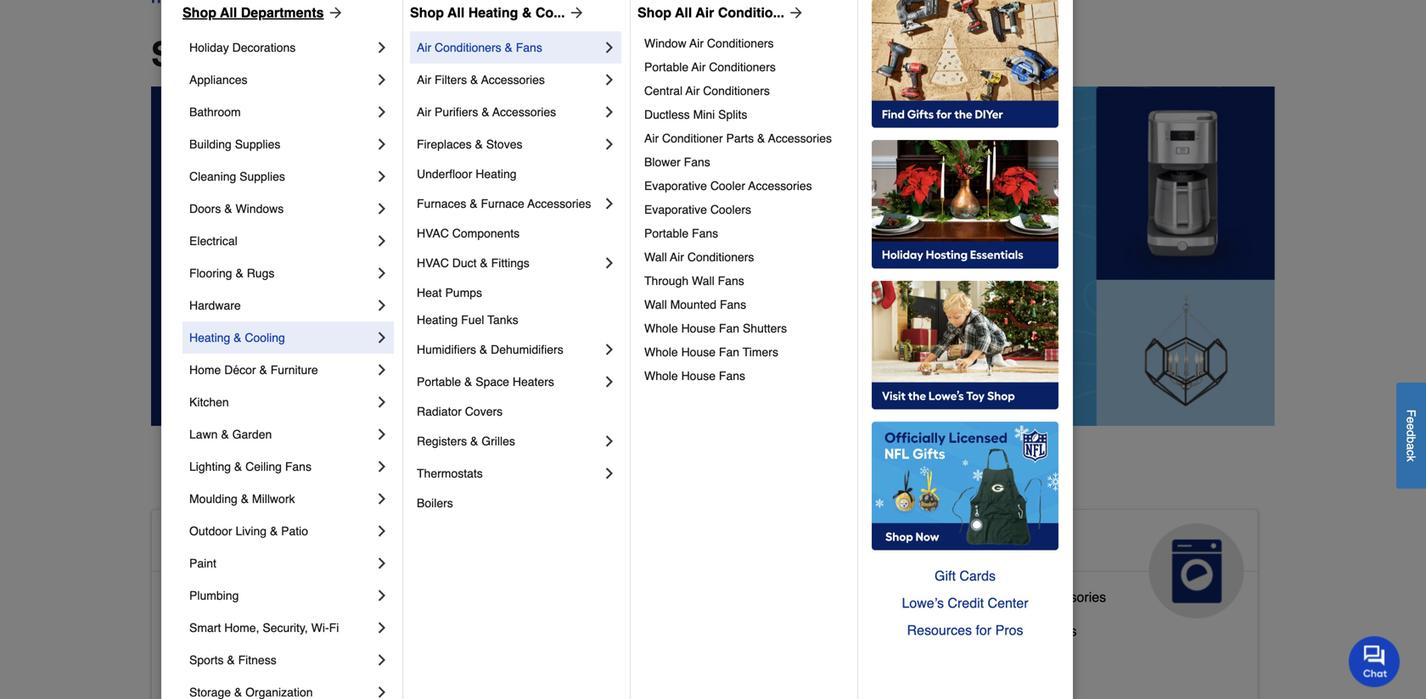 Task type: locate. For each thing, give the bounding box(es) containing it.
all up holiday decorations
[[220, 5, 237, 20]]

accessories down air filters & accessories 'link'
[[492, 105, 556, 119]]

flooring & rugs
[[189, 267, 275, 280]]

evaporative up the portable fans
[[644, 203, 707, 216]]

departments for shop all departments
[[241, 5, 324, 20]]

furnaces & furnace accessories
[[417, 197, 591, 211]]

shop up 'air conditioners & fans'
[[410, 5, 444, 20]]

cooling
[[245, 331, 285, 345]]

& inside the pet beds, houses, & furniture link
[[660, 651, 669, 666]]

k
[[1405, 456, 1418, 462]]

pet beds, houses, & furniture
[[544, 651, 727, 666]]

& left millwork
[[241, 492, 249, 506]]

hvac inside the hvac components link
[[417, 227, 449, 240]]

dehumidifiers
[[491, 343, 563, 357]]

supplies up the windows
[[240, 170, 285, 183]]

underfloor heating
[[417, 167, 517, 181]]

2 shop from the left
[[410, 5, 444, 20]]

wall inside through wall fans link
[[692, 274, 715, 288]]

2 fan from the top
[[719, 346, 739, 359]]

wall down the through
[[644, 298, 667, 312]]

fireplaces
[[417, 138, 472, 151]]

1 vertical spatial fan
[[719, 346, 739, 359]]

appliances link
[[189, 64, 374, 96], [908, 510, 1258, 619]]

parts down cards
[[986, 590, 1017, 605]]

fans down whole house fan timers link
[[719, 369, 745, 383]]

3 accessible from the top
[[166, 623, 230, 639]]

& inside humidifiers & dehumidifiers link
[[480, 343, 487, 357]]

wall inside wall mounted fans link
[[644, 298, 667, 312]]

wall inside wall air conditioners link
[[644, 250, 667, 264]]

0 vertical spatial departments
[[241, 5, 324, 20]]

& left ceiling
[[234, 460, 242, 474]]

0 vertical spatial wall
[[644, 250, 667, 264]]

bathroom up smart home, security, wi-fi on the bottom of the page
[[234, 590, 293, 605]]

heating & cooling link
[[189, 322, 374, 354]]

shop for shop all heating & co...
[[410, 5, 444, 20]]

1 whole from the top
[[644, 322, 678, 335]]

1 vertical spatial house
[[681, 346, 716, 359]]

1 house from the top
[[681, 322, 716, 335]]

accessible inside accessible bathroom "link"
[[166, 590, 230, 605]]

& down the 'fuel'
[[480, 343, 487, 357]]

supplies
[[235, 138, 280, 151], [240, 170, 285, 183], [604, 617, 656, 632]]

3 house from the top
[[681, 369, 716, 383]]

livestock
[[544, 617, 600, 632]]

supplies for building supplies
[[235, 138, 280, 151]]

accessible for accessible bathroom
[[166, 590, 230, 605]]

1 horizontal spatial shop
[[410, 5, 444, 20]]

1 vertical spatial supplies
[[240, 170, 285, 183]]

wine
[[997, 623, 1028, 639]]

heating down hardware
[[189, 331, 230, 345]]

air filters & accessories link
[[417, 64, 601, 96]]

chevron right image for lighting & ceiling fans
[[374, 458, 391, 475]]

2 vertical spatial house
[[681, 369, 716, 383]]

& left pros
[[984, 623, 993, 639]]

air left purifiers
[[417, 105, 431, 119]]

conditioners for window air conditioners
[[707, 37, 774, 50]]

departments up holiday decorations link
[[241, 5, 324, 20]]

arrow right image for shop all departments
[[324, 4, 344, 21]]

gift cards
[[935, 568, 996, 584]]

1 vertical spatial pet
[[544, 651, 564, 666]]

whole up whole house fans
[[644, 346, 678, 359]]

whole inside 'link'
[[644, 369, 678, 383]]

0 vertical spatial appliances
[[189, 73, 247, 87]]

accessories up chillers
[[1033, 590, 1106, 605]]

evaporative cooler accessories link
[[644, 174, 846, 198]]

whole
[[644, 322, 678, 335], [644, 346, 678, 359], [644, 369, 678, 383]]

chevron right image for furnaces & furnace accessories
[[601, 195, 618, 212]]

accessible
[[166, 531, 290, 558], [166, 590, 230, 605], [166, 623, 230, 639], [166, 657, 230, 673]]

lawn & garden
[[189, 428, 272, 441]]

fan up whole house fan timers link
[[719, 322, 739, 335]]

moulding & millwork
[[189, 492, 295, 506]]

wall for air
[[644, 250, 667, 264]]

wall air conditioners link
[[644, 245, 846, 269]]

e up d
[[1405, 417, 1418, 424]]

& up air filters & accessories 'link'
[[505, 41, 513, 54]]

shop inside "shop all air conditio..." 'link'
[[638, 5, 672, 20]]

millwork
[[252, 492, 295, 506]]

0 horizontal spatial arrow right image
[[324, 4, 344, 21]]

arrow right image inside "shop all air conditio..." 'link'
[[784, 4, 805, 21]]

2 vertical spatial whole
[[644, 369, 678, 383]]

& left stoves
[[475, 138, 483, 151]]

& left grilles
[[470, 435, 478, 448]]

radiator covers
[[417, 405, 503, 419]]

1 vertical spatial wall
[[692, 274, 715, 288]]

accessories inside 'link'
[[481, 73, 545, 87]]

& left co... on the top of the page
[[522, 5, 532, 20]]

chevron right image for registers & grilles
[[601, 433, 618, 450]]

appliances down holiday
[[189, 73, 247, 87]]

pet beds, houses, & furniture link
[[544, 647, 727, 681]]

3 shop from the left
[[638, 5, 672, 20]]

appliances up cards
[[922, 531, 1049, 558]]

whole for whole house fan shutters
[[644, 322, 678, 335]]

shutters
[[743, 322, 787, 335]]

whole down whole house fan timers
[[644, 369, 678, 383]]

heating fuel tanks
[[417, 313, 518, 327]]

fans inside 'link'
[[719, 369, 745, 383]]

1 accessible from the top
[[166, 531, 290, 558]]

fans down conditioner on the top of page
[[684, 155, 710, 169]]

1 shop from the left
[[183, 5, 216, 20]]

0 vertical spatial evaporative
[[644, 179, 707, 193]]

portable air conditioners link
[[644, 55, 846, 79]]

humidifiers & dehumidifiers link
[[417, 334, 601, 366]]

supplies up cleaning supplies
[[235, 138, 280, 151]]

chat invite button image
[[1349, 636, 1401, 688]]

conditioners up splits
[[703, 84, 770, 98]]

portable up radiator
[[417, 375, 461, 389]]

& inside heating & cooling link
[[234, 331, 242, 345]]

1 hvac from the top
[[417, 227, 449, 240]]

decorations
[[232, 41, 296, 54]]

arrow right image up window air conditioners link
[[784, 4, 805, 21]]

air
[[696, 5, 714, 20], [690, 37, 704, 50], [417, 41, 431, 54], [692, 60, 706, 74], [417, 73, 431, 87], [686, 84, 700, 98], [417, 105, 431, 119], [644, 132, 659, 145], [670, 250, 684, 264]]

conditio...
[[718, 5, 784, 20]]

house inside whole house fan timers link
[[681, 346, 716, 359]]

fans right ceiling
[[285, 460, 312, 474]]

chevron right image for appliances
[[374, 71, 391, 88]]

central air conditioners
[[644, 84, 770, 98]]

arrow right image
[[324, 4, 344, 21], [784, 4, 805, 21]]

registers & grilles link
[[417, 425, 601, 458]]

4 accessible from the top
[[166, 657, 230, 673]]

1 horizontal spatial furniture
[[673, 651, 727, 666]]

air up air filters & accessories
[[417, 41, 431, 54]]

registers
[[417, 435, 467, 448]]

1 vertical spatial appliances link
[[908, 510, 1258, 619]]

& inside "hvac duct & fittings" link
[[480, 256, 488, 270]]

all inside 'link'
[[675, 5, 692, 20]]

supplies for cleaning supplies
[[240, 170, 285, 183]]

& left patio at the bottom left of the page
[[270, 525, 278, 538]]

0 horizontal spatial shop
[[183, 5, 216, 20]]

shop up window
[[638, 5, 672, 20]]

1 vertical spatial portable
[[644, 227, 689, 240]]

f
[[1405, 410, 1418, 417]]

chevron right image for electrical
[[374, 233, 391, 250]]

plumbing link
[[189, 580, 374, 612]]

portable for portable fans
[[644, 227, 689, 240]]

& right the "houses,"
[[660, 651, 669, 666]]

duct
[[452, 256, 477, 270]]

fans down wall air conditioners link
[[718, 274, 744, 288]]

through wall fans
[[644, 274, 744, 288]]

chevron right image for home décor & furniture
[[374, 362, 391, 379]]

portable down evaporative coolers
[[644, 227, 689, 240]]

accessible entry & home
[[166, 657, 319, 673]]

livestock supplies
[[544, 617, 656, 632]]

1 fan from the top
[[719, 322, 739, 335]]

accessible inside accessible bedroom link
[[166, 623, 230, 639]]

covers
[[465, 405, 503, 419]]

radiator
[[417, 405, 462, 419]]

0 vertical spatial whole
[[644, 322, 678, 335]]

& left rugs
[[236, 267, 243, 280]]

house
[[681, 322, 716, 335], [681, 346, 716, 359], [681, 369, 716, 383]]

portable inside "link"
[[417, 375, 461, 389]]

home
[[189, 363, 221, 377], [296, 531, 362, 558], [283, 657, 319, 673]]

accessories
[[481, 73, 545, 87], [492, 105, 556, 119], [768, 132, 832, 145], [748, 179, 812, 193], [527, 197, 591, 211], [1033, 590, 1106, 605]]

1 vertical spatial whole
[[644, 346, 678, 359]]

lighting
[[189, 460, 231, 474]]

& inside air conditioners & fans link
[[505, 41, 513, 54]]

hvac inside "hvac duct & fittings" link
[[417, 256, 449, 270]]

accessories up evaporative coolers "link"
[[748, 179, 812, 193]]

2 vertical spatial supplies
[[604, 617, 656, 632]]

air purifiers & accessories link
[[417, 96, 601, 128]]

holiday decorations
[[189, 41, 296, 54]]

1 arrow right image from the left
[[324, 4, 344, 21]]

2 hvac from the top
[[417, 256, 449, 270]]

0 horizontal spatial furniture
[[271, 363, 318, 377]]

& up "wine"
[[1021, 590, 1030, 605]]

2 house from the top
[[681, 346, 716, 359]]

fan for shutters
[[719, 322, 739, 335]]

& left furnace
[[470, 197, 478, 211]]

air left "filters"
[[417, 73, 431, 87]]

chevron right image
[[374, 39, 391, 56], [601, 39, 618, 56], [374, 71, 391, 88], [374, 168, 391, 185], [601, 195, 618, 212], [374, 200, 391, 217], [374, 233, 391, 250], [601, 255, 618, 272], [374, 297, 391, 314], [601, 341, 618, 358], [601, 374, 618, 391], [374, 394, 391, 411], [601, 465, 618, 482], [374, 652, 391, 669]]

bathroom up building
[[189, 105, 241, 119]]

beverage
[[922, 623, 980, 639]]

timers
[[743, 346, 778, 359]]

2 horizontal spatial shop
[[638, 5, 672, 20]]

air up portable air conditioners
[[690, 37, 704, 50]]

furnaces & furnace accessories link
[[417, 188, 601, 220]]

conditioners up the central air conditioners link
[[709, 60, 776, 74]]

0 vertical spatial parts
[[726, 132, 754, 145]]

supplies for livestock supplies
[[604, 617, 656, 632]]

bathroom
[[189, 105, 241, 119], [234, 590, 293, 605]]

kitchen link
[[189, 386, 374, 419]]

shop all air conditio... link
[[638, 3, 805, 23]]

accessories down underfloor heating link
[[527, 197, 591, 211]]

chevron right image for portable & space heaters
[[601, 374, 618, 391]]

all for shop all departments
[[220, 5, 237, 20]]

kitchen
[[189, 396, 229, 409]]

0 vertical spatial pet
[[653, 531, 690, 558]]

& inside doors & windows link
[[224, 202, 232, 216]]

house for timers
[[681, 346, 716, 359]]

0 vertical spatial supplies
[[235, 138, 280, 151]]

& inside beverage & wine chillers link
[[984, 623, 993, 639]]

hvac components link
[[417, 220, 618, 247]]

& inside air filters & accessories 'link'
[[470, 73, 478, 87]]

conditioners up portable air conditioners link
[[707, 37, 774, 50]]

0 vertical spatial bathroom
[[189, 105, 241, 119]]

smart
[[189, 621, 221, 635]]

evaporative for evaporative coolers
[[644, 203, 707, 216]]

arrow right image up shop all departments
[[324, 4, 344, 21]]

& right purifiers
[[482, 105, 489, 119]]

& right "filters"
[[470, 73, 478, 87]]

cleaning supplies link
[[189, 160, 374, 193]]

departments for shop all departments
[[297, 35, 505, 74]]

parts down ductless mini splits link
[[726, 132, 754, 145]]

conditioners up air filters & accessories
[[435, 41, 501, 54]]

all down shop all departments link
[[245, 35, 288, 74]]

2 arrow right image from the left
[[784, 4, 805, 21]]

shop inside shop all departments link
[[183, 5, 216, 20]]

heating up 'air conditioners & fans'
[[468, 5, 518, 20]]

& inside animal & pet care
[[630, 531, 647, 558]]

fan down whole house fan shutters
[[719, 346, 739, 359]]

3 whole from the top
[[644, 369, 678, 383]]

0 vertical spatial appliances link
[[189, 64, 374, 96]]

shop all departments
[[183, 5, 324, 20]]

1 horizontal spatial arrow right image
[[784, 4, 805, 21]]

appliances link up chillers
[[908, 510, 1258, 619]]

house up whole house fans
[[681, 346, 716, 359]]

& right duct
[[480, 256, 488, 270]]

chevron right image for humidifiers & dehumidifiers
[[601, 341, 618, 358]]

wall for mounted
[[644, 298, 667, 312]]

cleaning supplies
[[189, 170, 285, 183]]

chevron right image
[[601, 71, 618, 88], [374, 104, 391, 121], [601, 104, 618, 121], [374, 136, 391, 153], [601, 136, 618, 153], [374, 265, 391, 282], [374, 329, 391, 346], [374, 362, 391, 379], [374, 426, 391, 443], [601, 433, 618, 450], [374, 458, 391, 475], [374, 491, 391, 508], [374, 523, 391, 540], [374, 555, 391, 572], [374, 587, 391, 604], [374, 620, 391, 637], [374, 684, 391, 700]]

underfloor
[[417, 167, 472, 181]]

wall down wall air conditioners
[[692, 274, 715, 288]]

wall up the through
[[644, 250, 667, 264]]

0 vertical spatial portable
[[644, 60, 689, 74]]

1 vertical spatial furniture
[[673, 651, 727, 666]]

house down whole house fan timers
[[681, 369, 716, 383]]

supplies up the "houses,"
[[604, 617, 656, 632]]

1 vertical spatial appliances
[[922, 531, 1049, 558]]

conditioners up through wall fans link
[[687, 250, 754, 264]]

2 vertical spatial portable
[[417, 375, 461, 389]]

pet
[[653, 531, 690, 558], [544, 651, 564, 666]]

air down the portable fans
[[670, 250, 684, 264]]

shop for shop all departments
[[183, 5, 216, 20]]

1 vertical spatial evaporative
[[644, 203, 707, 216]]

2 whole from the top
[[644, 346, 678, 359]]

filters
[[435, 73, 467, 87]]

all up 'air conditioners & fans'
[[448, 5, 465, 20]]

evaporative coolers
[[644, 203, 751, 216]]

shop inside shop all heating & co... link
[[410, 5, 444, 20]]

accessible inside accessible home link
[[166, 531, 290, 558]]

2 vertical spatial wall
[[644, 298, 667, 312]]

0 vertical spatial hvac
[[417, 227, 449, 240]]

0 vertical spatial furniture
[[271, 363, 318, 377]]

& right décor
[[259, 363, 267, 377]]

& right doors
[[224, 202, 232, 216]]

lowe's credit center
[[902, 596, 1029, 611]]

1 evaporative from the top
[[644, 179, 707, 193]]

fans up air filters & accessories 'link'
[[516, 41, 542, 54]]

all up window
[[675, 5, 692, 20]]

center
[[988, 596, 1029, 611]]

& down ductless mini splits link
[[757, 132, 765, 145]]

hvac up heat
[[417, 256, 449, 270]]

through wall fans link
[[644, 269, 846, 293]]

1 vertical spatial bathroom
[[234, 590, 293, 605]]

resources
[[907, 623, 972, 638]]

evaporative inside "link"
[[644, 203, 707, 216]]

& left space at the left of page
[[464, 375, 472, 389]]

furniture down heating & cooling link
[[271, 363, 318, 377]]

moulding
[[189, 492, 238, 506]]

1 horizontal spatial pet
[[653, 531, 690, 558]]

1 horizontal spatial appliances link
[[908, 510, 1258, 619]]

fitness
[[238, 654, 277, 667]]

& down accessible bedroom link
[[227, 654, 235, 667]]

e up b
[[1405, 424, 1418, 430]]

conditioners
[[707, 37, 774, 50], [435, 41, 501, 54], [709, 60, 776, 74], [703, 84, 770, 98], [687, 250, 754, 264]]

arrow right image inside shop all departments link
[[324, 4, 344, 21]]

departments up purifiers
[[297, 35, 505, 74]]

& right entry
[[270, 657, 279, 673]]

air conditioner parts & accessories
[[644, 132, 832, 145]]

2 accessible from the top
[[166, 590, 230, 605]]

shop up holiday
[[183, 5, 216, 20]]

paint
[[189, 557, 216, 570]]

house inside "whole house fan shutters" link
[[681, 322, 716, 335]]

whole house fan shutters link
[[644, 317, 846, 340]]

accessories for air purifiers & accessories
[[492, 105, 556, 119]]

chevron right image for sports & fitness
[[374, 652, 391, 669]]

appliances link down decorations
[[189, 64, 374, 96]]

2 evaporative from the top
[[644, 203, 707, 216]]

& right "lawn"
[[221, 428, 229, 441]]

& right animal
[[630, 531, 647, 558]]

furniture right the "houses,"
[[673, 651, 727, 666]]

&
[[522, 5, 532, 20], [505, 41, 513, 54], [470, 73, 478, 87], [482, 105, 489, 119], [757, 132, 765, 145], [475, 138, 483, 151], [470, 197, 478, 211], [224, 202, 232, 216], [480, 256, 488, 270], [236, 267, 243, 280], [234, 331, 242, 345], [480, 343, 487, 357], [259, 363, 267, 377], [464, 375, 472, 389], [221, 428, 229, 441], [470, 435, 478, 448], [234, 460, 242, 474], [241, 492, 249, 506], [270, 525, 278, 538], [630, 531, 647, 558], [1021, 590, 1030, 605], [984, 623, 993, 639], [660, 651, 669, 666], [227, 654, 235, 667], [270, 657, 279, 673]]

accessories up air purifiers & accessories link
[[481, 73, 545, 87]]

find gifts for the diyer. image
[[872, 0, 1059, 128]]

wall air conditioners
[[644, 250, 754, 264]]

0 vertical spatial fan
[[719, 322, 739, 335]]

1 vertical spatial parts
[[986, 590, 1017, 605]]

wall mounted fans
[[644, 298, 746, 312]]

chevron right image for air conditioners & fans
[[601, 39, 618, 56]]

accessible inside accessible entry & home link
[[166, 657, 230, 673]]

0 horizontal spatial appliances link
[[189, 64, 374, 96]]

house down wall mounted fans
[[681, 322, 716, 335]]

0 vertical spatial house
[[681, 322, 716, 335]]

& left cooling
[[234, 331, 242, 345]]

houses,
[[606, 651, 656, 666]]

air up window air conditioners
[[696, 5, 714, 20]]

care
[[544, 558, 597, 585]]

chevron right image for holiday decorations
[[374, 39, 391, 56]]

1 vertical spatial hvac
[[417, 256, 449, 270]]

air up ductless mini splits
[[686, 84, 700, 98]]

whole down mounted
[[644, 322, 678, 335]]

shop all heating & co... link
[[410, 3, 585, 23]]

outdoor living & patio
[[189, 525, 308, 538]]

portable down window
[[644, 60, 689, 74]]

hvac down "furnaces"
[[417, 227, 449, 240]]

& inside shop all heating & co... link
[[522, 5, 532, 20]]

evaporative down blower fans
[[644, 179, 707, 193]]

& inside home décor & furniture link
[[259, 363, 267, 377]]

1 vertical spatial departments
[[297, 35, 505, 74]]



Task type: vqa. For each thing, say whether or not it's contained in the screenshot.
arrow right icon
yes



Task type: describe. For each thing, give the bounding box(es) containing it.
chevron right image for paint
[[374, 555, 391, 572]]

building supplies link
[[189, 128, 374, 160]]

fan for timers
[[719, 346, 739, 359]]

sports & fitness link
[[189, 644, 374, 677]]

portable for portable air conditioners
[[644, 60, 689, 74]]

& inside "portable & space heaters" "link"
[[464, 375, 472, 389]]

chillers
[[1032, 623, 1077, 639]]

whole house fan timers link
[[644, 340, 846, 364]]

coolers
[[710, 203, 751, 216]]

accessible bedroom
[[166, 623, 289, 639]]

home décor & furniture link
[[189, 354, 374, 386]]

portable & space heaters link
[[417, 366, 601, 398]]

resources for pros
[[907, 623, 1023, 638]]

heaters
[[513, 375, 554, 389]]

blower fans link
[[644, 150, 846, 174]]

radiator covers link
[[417, 398, 618, 425]]

accessible home link
[[152, 510, 501, 619]]

all for shop all heating & co...
[[448, 5, 465, 20]]

security,
[[263, 621, 308, 635]]

heating & cooling
[[189, 331, 285, 345]]

whole for whole house fans
[[644, 369, 678, 383]]

thermostats link
[[417, 458, 601, 490]]

chevron right image for air filters & accessories
[[601, 71, 618, 88]]

accessories down ductless mini splits link
[[768, 132, 832, 145]]

sports & fitness
[[189, 654, 277, 667]]

chevron right image for smart home, security, wi-fi
[[374, 620, 391, 637]]

lawn
[[189, 428, 218, 441]]

chevron right image for cleaning supplies
[[374, 168, 391, 185]]

accessories for appliance parts & accessories
[[1033, 590, 1106, 605]]

accessible for accessible home
[[166, 531, 290, 558]]

f e e d b a c k button
[[1396, 383, 1426, 489]]

pet inside animal & pet care
[[653, 531, 690, 558]]

air conditioner parts & accessories link
[[644, 126, 846, 150]]

whole house fans
[[644, 369, 745, 383]]

& inside lawn & garden link
[[221, 428, 229, 441]]

pumps
[[445, 286, 482, 300]]

flooring
[[189, 267, 232, 280]]

accessible bathroom
[[166, 590, 293, 605]]

bathroom inside "link"
[[234, 590, 293, 605]]

chevron right image for kitchen
[[374, 394, 391, 411]]

shop all air conditio...
[[638, 5, 784, 20]]

enjoy savings year-round. no matter what you're shopping for, find what you need at a great price. image
[[151, 87, 1275, 426]]

entry
[[234, 657, 266, 673]]

doors & windows link
[[189, 193, 374, 225]]

conditioner
[[662, 132, 723, 145]]

portable & space heaters
[[417, 375, 554, 389]]

heating up furnace
[[476, 167, 517, 181]]

accessories for air filters & accessories
[[481, 73, 545, 87]]

smart home, security, wi-fi
[[189, 621, 339, 635]]

chevron right image for plumbing
[[374, 587, 391, 604]]

1 horizontal spatial parts
[[986, 590, 1017, 605]]

evaporative for evaporative cooler accessories
[[644, 179, 707, 193]]

2 e from the top
[[1405, 424, 1418, 430]]

air up the 'blower'
[[644, 132, 659, 145]]

furnaces
[[417, 197, 466, 211]]

fans up wall air conditioners
[[692, 227, 718, 240]]

2 vertical spatial home
[[283, 657, 319, 673]]

accessible for accessible entry & home
[[166, 657, 230, 673]]

officially licensed n f l gifts. shop now. image
[[872, 422, 1059, 551]]

d
[[1405, 430, 1418, 437]]

plumbing
[[189, 589, 239, 603]]

ductless mini splits link
[[644, 103, 846, 126]]

& inside appliance parts & accessories link
[[1021, 590, 1030, 605]]

resources for pros link
[[872, 617, 1059, 644]]

hvac for hvac components
[[417, 227, 449, 240]]

space
[[476, 375, 509, 389]]

outdoor living & patio link
[[189, 515, 374, 548]]

outdoor
[[189, 525, 232, 538]]

holiday hosting essentials. image
[[872, 140, 1059, 269]]

arrow right image for shop all air conditio...
[[784, 4, 805, 21]]

whole house fan shutters
[[644, 322, 787, 335]]

window air conditioners
[[644, 37, 774, 50]]

chevron right image for lawn & garden
[[374, 426, 391, 443]]

& inside flooring & rugs 'link'
[[236, 267, 243, 280]]

house inside whole house fans 'link'
[[681, 369, 716, 383]]

chevron right image for doors & windows
[[374, 200, 391, 217]]

doors & windows
[[189, 202, 284, 216]]

fi
[[329, 621, 339, 635]]

& inside fireplaces & stoves link
[[475, 138, 483, 151]]

& inside moulding & millwork link
[[241, 492, 249, 506]]

animal & pet care image
[[771, 524, 866, 619]]

conditioners for central air conditioners
[[703, 84, 770, 98]]

animal & pet care link
[[530, 510, 880, 619]]

fittings
[[491, 256, 530, 270]]

chevron right image for building supplies
[[374, 136, 391, 153]]

accessible entry & home link
[[166, 654, 319, 688]]

chevron right image for heating & cooling
[[374, 329, 391, 346]]

components
[[452, 227, 520, 240]]

chevron right image for air purifiers & accessories
[[601, 104, 618, 121]]

for
[[976, 623, 992, 638]]

beds,
[[568, 651, 603, 666]]

shop all departments
[[151, 35, 505, 74]]

heating down heat
[[417, 313, 458, 327]]

chevron right image for hvac duct & fittings
[[601, 255, 618, 272]]

humidifiers
[[417, 343, 476, 357]]

all for shop all air conditio...
[[675, 5, 692, 20]]

shop
[[151, 35, 236, 74]]

bedroom
[[234, 623, 289, 639]]

chevron right image for hardware
[[374, 297, 391, 314]]

1 horizontal spatial appliances
[[922, 531, 1049, 558]]

beverage & wine chillers link
[[922, 620, 1077, 654]]

& inside air purifiers & accessories link
[[482, 105, 489, 119]]

fireplaces & stoves link
[[417, 128, 601, 160]]

shop for shop all air conditio...
[[638, 5, 672, 20]]

holiday decorations link
[[189, 31, 374, 64]]

chevron right image for bathroom
[[374, 104, 391, 121]]

chevron right image for fireplaces & stoves
[[601, 136, 618, 153]]

accessible bathroom link
[[166, 586, 293, 620]]

accessible for accessible bedroom
[[166, 623, 230, 639]]

appliances image
[[1149, 524, 1244, 619]]

chevron right image for moulding & millwork
[[374, 491, 391, 508]]

holiday
[[189, 41, 229, 54]]

house for shutters
[[681, 322, 716, 335]]

moulding & millwork link
[[189, 483, 374, 515]]

& inside registers & grilles link
[[470, 435, 478, 448]]

c
[[1405, 450, 1418, 456]]

hvac for hvac duct & fittings
[[417, 256, 449, 270]]

1 vertical spatial home
[[296, 531, 362, 558]]

& inside outdoor living & patio 'link'
[[270, 525, 278, 538]]

home,
[[224, 621, 259, 635]]

underfloor heating link
[[417, 160, 618, 188]]

portable for portable & space heaters
[[417, 375, 461, 389]]

visit the lowe's toy shop. image
[[872, 281, 1059, 410]]

livestock supplies link
[[544, 613, 656, 647]]

flooring & rugs link
[[189, 257, 374, 289]]

& inside the furnaces & furnace accessories link
[[470, 197, 478, 211]]

conditioners for portable air conditioners
[[709, 60, 776, 74]]

0 horizontal spatial pet
[[544, 651, 564, 666]]

boilers link
[[417, 490, 618, 517]]

chevron right image for flooring & rugs
[[374, 265, 391, 282]]

0 horizontal spatial parts
[[726, 132, 754, 145]]

accessories for furnaces & furnace accessories
[[527, 197, 591, 211]]

hvac components
[[417, 227, 520, 240]]

appliance
[[922, 590, 982, 605]]

air up central air conditioners
[[692, 60, 706, 74]]

0 horizontal spatial appliances
[[189, 73, 247, 87]]

0 vertical spatial home
[[189, 363, 221, 377]]

fans down through wall fans link
[[720, 298, 746, 312]]

arrow right image
[[565, 4, 585, 21]]

through
[[644, 274, 689, 288]]

evaporative cooler accessories
[[644, 179, 812, 193]]

accessible bedroom link
[[166, 620, 289, 654]]

central
[[644, 84, 683, 98]]

& inside "air conditioner parts & accessories" link
[[757, 132, 765, 145]]

rugs
[[247, 267, 275, 280]]

& inside lighting & ceiling fans link
[[234, 460, 242, 474]]

cooler
[[710, 179, 745, 193]]

thermostats
[[417, 467, 483, 480]]

all for shop all departments
[[245, 35, 288, 74]]

portable air conditioners
[[644, 60, 776, 74]]

chevron right image for outdoor living & patio
[[374, 523, 391, 540]]

1 e from the top
[[1405, 417, 1418, 424]]

smart home, security, wi-fi link
[[189, 612, 374, 644]]

hvac duct & fittings
[[417, 256, 530, 270]]

electrical
[[189, 234, 238, 248]]

conditioners for wall air conditioners
[[687, 250, 754, 264]]

accessible home image
[[393, 524, 488, 619]]

hardware
[[189, 299, 241, 312]]

chevron right image for thermostats
[[601, 465, 618, 482]]

mini
[[693, 108, 715, 121]]

whole for whole house fan timers
[[644, 346, 678, 359]]

air conditioners & fans
[[417, 41, 542, 54]]

& inside accessible entry & home link
[[270, 657, 279, 673]]

& inside sports & fitness link
[[227, 654, 235, 667]]



